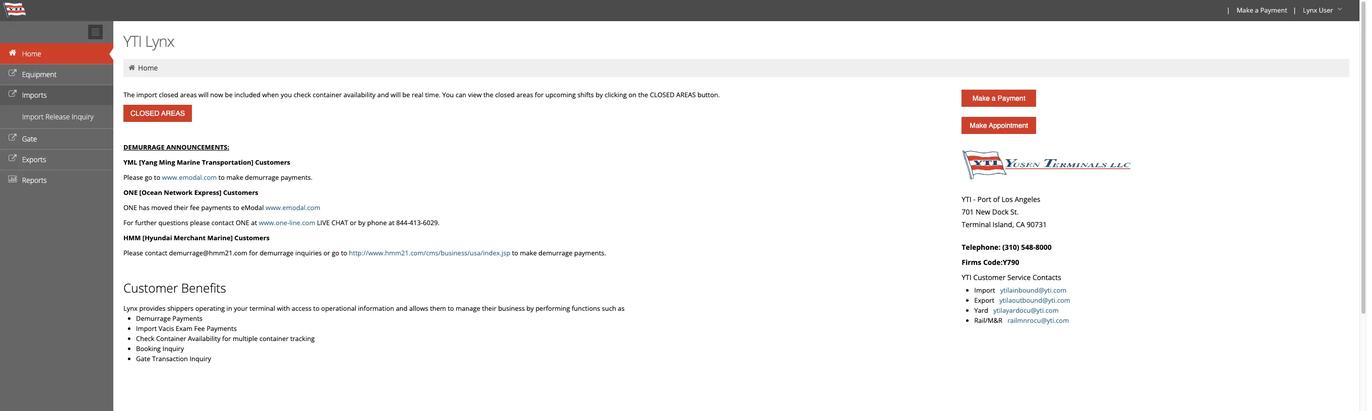 Task type: vqa. For each thing, say whether or not it's contained in the screenshot.


Task type: locate. For each thing, give the bounding box(es) containing it.
0 horizontal spatial contact
[[145, 248, 167, 257]]

ytilainbound@yti.com
[[1000, 286, 1067, 295]]

2 will from the left
[[391, 90, 401, 99]]

-
[[973, 194, 976, 204]]

2 vertical spatial external link image
[[8, 155, 18, 162]]

0 vertical spatial yti
[[123, 31, 142, 51]]

by inside lynx provides shippers operating in your terminal with access to operational information and allows them to manage their business by performing functions such as demurrage payments import vacis exam fee payments check container availability for multiple container tracking booking inquiry gate transaction inquiry
[[527, 304, 534, 313]]

for left upcoming
[[535, 90, 544, 99]]

0 horizontal spatial their
[[174, 203, 188, 212]]

1 vertical spatial go
[[332, 248, 339, 257]]

equipment link
[[0, 64, 113, 85]]

please down yml
[[123, 173, 143, 182]]

0 vertical spatial make
[[226, 173, 243, 182]]

1 vertical spatial make a payment
[[973, 94, 1026, 102]]

payment
[[1261, 6, 1288, 15], [998, 94, 1026, 102]]

2 please from the top
[[123, 248, 143, 257]]

0 vertical spatial their
[[174, 203, 188, 212]]

ca
[[1016, 220, 1025, 229]]

[yang
[[139, 158, 157, 167]]

yti for yti customer service contacts
[[962, 273, 972, 282]]

0 horizontal spatial for
[[222, 334, 231, 343]]

413-
[[410, 218, 423, 227]]

0 horizontal spatial inquiry
[[72, 112, 94, 121]]

external link image inside 'gate' link
[[8, 135, 18, 142]]

will left now
[[198, 90, 209, 99]]

1 horizontal spatial payments.
[[574, 248, 606, 257]]

contact down 'one has moved their fee payments to emodal www.emodal.com'
[[211, 218, 234, 227]]

included
[[234, 90, 261, 99]]

2 vertical spatial inquiry
[[190, 354, 211, 363]]

access
[[292, 304, 312, 313]]

you
[[442, 90, 454, 99]]

www.emodal.com up 'www.one-line.com' link
[[266, 203, 320, 212]]

|
[[1227, 6, 1230, 15], [1293, 6, 1297, 15]]

3 external link image from the top
[[8, 155, 18, 162]]

home link up equipment
[[0, 43, 113, 64]]

home down yti lynx
[[138, 63, 158, 73]]

make
[[1237, 6, 1254, 15], [973, 94, 990, 102], [970, 121, 987, 129]]

None submit
[[123, 105, 192, 122]]

0 horizontal spatial make a payment
[[973, 94, 1026, 102]]

live
[[317, 218, 330, 227]]

provides
[[139, 304, 166, 313]]

will left real
[[391, 90, 401, 99]]

1 horizontal spatial www.emodal.com link
[[266, 203, 320, 212]]

export
[[974, 296, 998, 305]]

go
[[145, 173, 152, 182], [332, 248, 339, 257]]

http://www.hmm21.com/cms/business/usa/index.jsp
[[349, 248, 510, 257]]

1 vertical spatial customers
[[223, 188, 258, 197]]

2 closed from the left
[[495, 90, 515, 99]]

2 vertical spatial by
[[527, 304, 534, 313]]

areas left upcoming
[[516, 90, 533, 99]]

vacis
[[159, 324, 174, 333]]

at
[[251, 218, 257, 227], [389, 218, 395, 227]]

0 vertical spatial contact
[[211, 218, 234, 227]]

port
[[978, 194, 991, 204]]

2 be from the left
[[402, 90, 410, 99]]

the right on
[[638, 90, 648, 99]]

closed right view
[[495, 90, 515, 99]]

ytilaoutbound@yti.com
[[1000, 296, 1070, 305]]

1 horizontal spatial closed
[[495, 90, 515, 99]]

their
[[174, 203, 188, 212], [482, 304, 496, 313]]

and right availability
[[377, 90, 389, 99]]

home link down yti lynx
[[138, 63, 158, 73]]

for left "multiple"
[[222, 334, 231, 343]]

0 vertical spatial payments
[[172, 314, 203, 323]]

0 horizontal spatial areas
[[180, 90, 197, 99]]

payment left lynx user
[[1261, 6, 1288, 15]]

home image
[[8, 49, 18, 56], [127, 64, 136, 71]]

yti customer service contacts
[[962, 273, 1061, 282]]

1 vertical spatial payments
[[207, 324, 237, 333]]

0 vertical spatial please
[[123, 173, 143, 182]]

www.emodal.com link
[[162, 173, 217, 182], [266, 203, 320, 212]]

yti for yti lynx
[[123, 31, 142, 51]]

external link image for gate
[[8, 135, 18, 142]]

by right business
[[527, 304, 534, 313]]

terminal
[[962, 220, 991, 229]]

1 vertical spatial make
[[520, 248, 537, 257]]

0 horizontal spatial home
[[22, 49, 41, 58]]

2 horizontal spatial import
[[974, 286, 995, 295]]

by right shifts
[[596, 90, 603, 99]]

1 vertical spatial www.emodal.com link
[[266, 203, 320, 212]]

one left 'has'
[[123, 203, 137, 212]]

go down [yang
[[145, 173, 152, 182]]

2 vertical spatial import
[[136, 324, 157, 333]]

container inside lynx provides shippers operating in your terminal with access to operational information and allows them to manage their business by performing functions such as demurrage payments import vacis exam fee payments check container availability for multiple container tracking booking inquiry gate transaction inquiry
[[259, 334, 289, 343]]

http://www.hmm21.com/cms/business/usa/index.jsp link
[[349, 248, 510, 257]]

import
[[22, 112, 44, 121], [974, 286, 995, 295], [136, 324, 157, 333]]

0 horizontal spatial or
[[324, 248, 330, 257]]

1 will from the left
[[198, 90, 209, 99]]

their right manage
[[482, 304, 496, 313]]

1 horizontal spatial |
[[1293, 6, 1297, 15]]

import up check
[[136, 324, 157, 333]]

www.emodal.com down marine
[[162, 173, 217, 182]]

customers up emodal
[[223, 188, 258, 197]]

external link image
[[8, 91, 18, 98], [8, 135, 18, 142], [8, 155, 18, 162]]

home link
[[0, 43, 113, 64], [138, 63, 158, 73]]

can
[[456, 90, 466, 99]]

2 vertical spatial yti
[[962, 273, 972, 282]]

0 horizontal spatial gate
[[22, 134, 37, 144]]

lynx for user
[[1303, 6, 1317, 15]]

1 horizontal spatial or
[[350, 218, 357, 227]]

yti
[[123, 31, 142, 51], [962, 194, 972, 204], [962, 273, 972, 282]]

1 vertical spatial home
[[138, 63, 158, 73]]

import up export
[[974, 286, 995, 295]]

one for one has moved their fee payments to emodal www.emodal.com
[[123, 203, 137, 212]]

closed right import
[[159, 90, 178, 99]]

0 horizontal spatial closed
[[159, 90, 178, 99]]

import for import release inquiry
[[22, 112, 44, 121]]

1 horizontal spatial gate
[[136, 354, 150, 363]]

performing
[[536, 304, 570, 313]]

and left allows
[[396, 304, 408, 313]]

0 vertical spatial gate
[[22, 134, 37, 144]]

1 vertical spatial for
[[249, 248, 258, 257]]

inquiry right release
[[72, 112, 94, 121]]

the right view
[[483, 90, 494, 99]]

0 horizontal spatial at
[[251, 218, 257, 227]]

external link image for exports
[[8, 155, 18, 162]]

0 horizontal spatial lynx
[[123, 304, 138, 313]]

imports link
[[0, 85, 113, 105]]

will
[[198, 90, 209, 99], [391, 90, 401, 99]]

lynx user link
[[1299, 0, 1349, 21]]

www.emodal.com link up 'www.one-line.com' link
[[266, 203, 320, 212]]

0 horizontal spatial payment
[[998, 94, 1026, 102]]

1 external link image from the top
[[8, 91, 18, 98]]

for inside lynx provides shippers operating in your terminal with access to operational information and allows them to manage their business by performing functions such as demurrage payments import vacis exam fee payments check container availability for multiple container tracking booking inquiry gate transaction inquiry
[[222, 334, 231, 343]]

external link image
[[8, 70, 18, 77]]

go right inquiries
[[332, 248, 339, 257]]

be left real
[[402, 90, 410, 99]]

for further questions please contact one at www.one-line.com live chat or by phone at 844-413-6029.
[[123, 218, 440, 227]]

payments up availability
[[207, 324, 237, 333]]

external link image inside imports link
[[8, 91, 18, 98]]

at down emodal
[[251, 218, 257, 227]]

www.emodal.com link down marine
[[162, 173, 217, 182]]

home up equipment
[[22, 49, 41, 58]]

hmm [hyundai merchant marine] customers
[[123, 233, 270, 242]]

customer down firms code:y790
[[973, 273, 1006, 282]]

1 closed from the left
[[159, 90, 178, 99]]

external link image inside exports link
[[8, 155, 18, 162]]

line.com
[[289, 218, 315, 227]]

lynx
[[1303, 6, 1317, 15], [145, 31, 174, 51], [123, 304, 138, 313]]

or right chat
[[350, 218, 357, 227]]

import
[[136, 90, 157, 99]]

2 external link image from the top
[[8, 135, 18, 142]]

www.emodal.com link for to make demurrage payments.
[[162, 173, 217, 182]]

by left phone
[[358, 218, 366, 227]]

lynx for provides
[[123, 304, 138, 313]]

gate inside lynx provides shippers operating in your terminal with access to operational information and allows them to manage their business by performing functions such as demurrage payments import vacis exam fee payments check container availability for multiple container tracking booking inquiry gate transaction inquiry
[[136, 354, 150, 363]]

be right now
[[225, 90, 233, 99]]

1 vertical spatial or
[[324, 248, 330, 257]]

1 horizontal spatial www.emodal.com
[[266, 203, 320, 212]]

0 horizontal spatial will
[[198, 90, 209, 99]]

0 horizontal spatial container
[[259, 334, 289, 343]]

1 horizontal spatial will
[[391, 90, 401, 99]]

closed
[[159, 90, 178, 99], [495, 90, 515, 99]]

0 horizontal spatial home image
[[8, 49, 18, 56]]

(310)
[[1003, 242, 1019, 252]]

customers down "www.one-"
[[234, 233, 270, 242]]

please down hmm
[[123, 248, 143, 257]]

1 horizontal spatial home image
[[127, 64, 136, 71]]

network
[[164, 188, 193, 197]]

container
[[156, 334, 186, 343]]

inquiry down availability
[[190, 354, 211, 363]]

service
[[1008, 273, 1031, 282]]

moved
[[151, 203, 172, 212]]

0 horizontal spatial www.emodal.com link
[[162, 173, 217, 182]]

railmnrocu@yti.com link
[[1008, 316, 1069, 325]]

1 please from the top
[[123, 173, 143, 182]]

terminal
[[249, 304, 275, 313]]

check
[[294, 90, 311, 99]]

inquiry down container
[[162, 344, 184, 353]]

inquiries
[[295, 248, 322, 257]]

payments up exam
[[172, 314, 203, 323]]

1 horizontal spatial their
[[482, 304, 496, 313]]

import inside "link"
[[22, 112, 44, 121]]

customers for hmm [hyundai merchant marine] customers
[[234, 233, 270, 242]]

0 horizontal spatial www.emodal.com
[[162, 173, 217, 182]]

2 vertical spatial customers
[[234, 233, 270, 242]]

to
[[154, 173, 160, 182], [218, 173, 225, 182], [233, 203, 239, 212], [341, 248, 347, 257], [512, 248, 518, 257], [313, 304, 319, 313], [448, 304, 454, 313]]

1 horizontal spatial import
[[136, 324, 157, 333]]

payment up appointment
[[998, 94, 1026, 102]]

island,
[[993, 220, 1014, 229]]

for
[[535, 90, 544, 99], [249, 248, 258, 257], [222, 334, 231, 343]]

0 vertical spatial and
[[377, 90, 389, 99]]

1 vertical spatial payments.
[[574, 248, 606, 257]]

0 vertical spatial make
[[1237, 6, 1254, 15]]

1 vertical spatial a
[[992, 94, 996, 102]]

1 vertical spatial gate
[[136, 354, 150, 363]]

0 vertical spatial one
[[123, 188, 138, 197]]

0 vertical spatial make a payment link
[[1232, 0, 1291, 21]]

at left 844-
[[389, 218, 395, 227]]

2 | from the left
[[1293, 6, 1297, 15]]

of
[[993, 194, 1000, 204]]

2 vertical spatial lynx
[[123, 304, 138, 313]]

appointment
[[989, 121, 1028, 129]]

contact down "[hyundai"
[[145, 248, 167, 257]]

customers right transportation]
[[255, 158, 290, 167]]

fee
[[190, 203, 200, 212]]

0 vertical spatial www.emodal.com link
[[162, 173, 217, 182]]

container right the check
[[313, 90, 342, 99]]

lynx inside lynx provides shippers operating in your terminal with access to operational information and allows them to manage their business by performing functions such as demurrage payments import vacis exam fee payments check container availability for multiple container tracking booking inquiry gate transaction inquiry
[[123, 304, 138, 313]]

their left fee in the left of the page
[[174, 203, 188, 212]]

areas left now
[[180, 90, 197, 99]]

1 horizontal spatial by
[[527, 304, 534, 313]]

user
[[1319, 6, 1333, 15]]

1 horizontal spatial and
[[396, 304, 408, 313]]

1 vertical spatial www.emodal.com
[[266, 203, 320, 212]]

0 vertical spatial go
[[145, 173, 152, 182]]

for down for further questions please contact one at www.one-line.com live chat or by phone at 844-413-6029. on the bottom
[[249, 248, 258, 257]]

0 vertical spatial payment
[[1261, 6, 1288, 15]]

0 vertical spatial payments.
[[281, 173, 313, 182]]

home
[[22, 49, 41, 58], [138, 63, 158, 73]]

shippers
[[167, 304, 194, 313]]

container left tracking
[[259, 334, 289, 343]]

0 vertical spatial import
[[22, 112, 44, 121]]

lynx inside lynx user link
[[1303, 6, 1317, 15]]

make appointment link
[[962, 117, 1036, 134]]

1 horizontal spatial be
[[402, 90, 410, 99]]

2 vertical spatial for
[[222, 334, 231, 343]]

their inside lynx provides shippers operating in your terminal with access to operational information and allows them to manage their business by performing functions such as demurrage payments import vacis exam fee payments check container availability for multiple container tracking booking inquiry gate transaction inquiry
[[482, 304, 496, 313]]

0 horizontal spatial be
[[225, 90, 233, 99]]

0 horizontal spatial make a payment link
[[962, 90, 1036, 107]]

home image up the
[[127, 64, 136, 71]]

exam
[[176, 324, 192, 333]]

0 vertical spatial make a payment
[[1237, 6, 1288, 15]]

844-
[[396, 218, 410, 227]]

the
[[123, 90, 135, 99]]

one left [ocean
[[123, 188, 138, 197]]

demurrage
[[136, 314, 171, 323]]

1 vertical spatial container
[[259, 334, 289, 343]]

questions
[[158, 218, 188, 227]]

one
[[123, 188, 138, 197], [123, 203, 137, 212], [236, 218, 249, 227]]

or right inquiries
[[324, 248, 330, 257]]

1 vertical spatial payment
[[998, 94, 1026, 102]]

import down imports
[[22, 112, 44, 121]]

code:y790
[[983, 257, 1019, 267]]

customer up provides
[[123, 280, 178, 296]]

1 the from the left
[[483, 90, 494, 99]]

6029.
[[423, 218, 440, 227]]

0 vertical spatial lynx
[[1303, 6, 1317, 15]]

yti inside yti - port of los angeles 701 new dock st. terminal island, ca 90731
[[962, 194, 972, 204]]

shifts
[[578, 90, 594, 99]]

demurrage
[[245, 173, 279, 182], [260, 248, 294, 257], [539, 248, 573, 257]]

booking
[[136, 344, 161, 353]]

gate down booking
[[136, 354, 150, 363]]

2 vertical spatial make
[[970, 121, 987, 129]]

gate up exports on the top left
[[22, 134, 37, 144]]

one down emodal
[[236, 218, 249, 227]]

1 horizontal spatial customer
[[973, 273, 1006, 282]]

home image up external link icon
[[8, 49, 18, 56]]

1 horizontal spatial areas
[[516, 90, 533, 99]]

make
[[226, 173, 243, 182], [520, 248, 537, 257]]

1 horizontal spatial lynx
[[145, 31, 174, 51]]

ytilayardocu@yti.com
[[994, 306, 1059, 315]]



Task type: describe. For each thing, give the bounding box(es) containing it.
operating
[[195, 304, 225, 313]]

firms code:y790
[[962, 257, 1019, 267]]

when
[[262, 90, 279, 99]]

yml
[[123, 158, 137, 167]]

1 horizontal spatial home link
[[138, 63, 158, 73]]

tracking
[[290, 334, 315, 343]]

1 horizontal spatial payments
[[207, 324, 237, 333]]

701
[[962, 207, 974, 217]]

exports
[[22, 155, 46, 164]]

external link image for imports
[[8, 91, 18, 98]]

emodal
[[241, 203, 264, 212]]

manage
[[456, 304, 480, 313]]

0 horizontal spatial go
[[145, 173, 152, 182]]

and inside lynx provides shippers operating in your terminal with access to operational information and allows them to manage their business by performing functions such as demurrage payments import vacis exam fee payments check container availability for multiple container tracking booking inquiry gate transaction inquiry
[[396, 304, 408, 313]]

make appointment
[[970, 121, 1028, 129]]

multiple
[[233, 334, 258, 343]]

one [ocean network express] customers
[[123, 188, 258, 197]]

one has moved their fee payments to emodal www.emodal.com
[[123, 203, 320, 212]]

1 vertical spatial inquiry
[[162, 344, 184, 353]]

www.emodal.com link for one has moved their fee payments to emodal www.emodal.com
[[266, 203, 320, 212]]

2 the from the left
[[638, 90, 648, 99]]

angeles
[[1015, 194, 1041, 204]]

8000
[[1036, 242, 1052, 252]]

0 horizontal spatial make
[[226, 173, 243, 182]]

0 vertical spatial for
[[535, 90, 544, 99]]

1 vertical spatial make a payment link
[[962, 90, 1036, 107]]

ytilayardocu@yti.com link
[[994, 306, 1059, 315]]

2 horizontal spatial inquiry
[[190, 354, 211, 363]]

please for please contact demurrage@hmm21.com for demurrage inquiries or go to
[[123, 248, 143, 257]]

yti - port of los angeles 701 new dock st. terminal island, ca 90731
[[962, 194, 1047, 229]]

further
[[135, 218, 157, 227]]

please
[[190, 218, 210, 227]]

for
[[123, 218, 133, 227]]

telephone:
[[962, 242, 1001, 252]]

1 horizontal spatial payment
[[1261, 6, 1288, 15]]

0 vertical spatial www.emodal.com
[[162, 173, 217, 182]]

2 horizontal spatial by
[[596, 90, 603, 99]]

business
[[498, 304, 525, 313]]

view
[[468, 90, 482, 99]]

customers for one [ocean network express] customers
[[223, 188, 258, 197]]

1 | from the left
[[1227, 6, 1230, 15]]

marine]
[[207, 233, 233, 242]]

time.
[[425, 90, 441, 99]]

angle down image
[[1335, 6, 1345, 13]]

announcements:
[[166, 143, 229, 152]]

rail/m&r
[[974, 316, 1006, 325]]

0 horizontal spatial customer
[[123, 280, 178, 296]]

hmm
[[123, 233, 141, 242]]

[ocean
[[139, 188, 162, 197]]

1 at from the left
[[251, 218, 257, 227]]

now
[[210, 90, 223, 99]]

0 horizontal spatial payments.
[[281, 173, 313, 182]]

ytilaoutbound@yti.com link
[[1000, 296, 1070, 305]]

gate link
[[0, 128, 113, 149]]

1 vertical spatial make
[[973, 94, 990, 102]]

0 vertical spatial or
[[350, 218, 357, 227]]

import ytilainbound@yti.com
[[974, 286, 1067, 295]]

reports link
[[0, 170, 113, 190]]

0 vertical spatial home
[[22, 49, 41, 58]]

reports
[[22, 175, 47, 185]]

2 at from the left
[[389, 218, 395, 227]]

1 vertical spatial home image
[[127, 64, 136, 71]]

fee
[[194, 324, 205, 333]]

transportation]
[[202, 158, 253, 167]]

availability
[[188, 334, 220, 343]]

0 vertical spatial a
[[1255, 6, 1259, 15]]

1 vertical spatial by
[[358, 218, 366, 227]]

1 vertical spatial contact
[[145, 248, 167, 257]]

0 vertical spatial home image
[[8, 49, 18, 56]]

railmnrocu@yti.com
[[1008, 316, 1069, 325]]

payments
[[201, 203, 231, 212]]

import inside lynx provides shippers operating in your terminal with access to operational information and allows them to manage their business by performing functions such as demurrage payments import vacis exam fee payments check container availability for multiple container tracking booking inquiry gate transaction inquiry
[[136, 324, 157, 333]]

[hyundai
[[142, 233, 172, 242]]

the import closed areas will now be included when you check container availability and will be real time.  you can view the closed areas for upcoming shifts by clicking on the closed areas button.
[[123, 90, 720, 99]]

information
[[358, 304, 394, 313]]

customer benefits
[[123, 280, 226, 296]]

availability
[[344, 90, 376, 99]]

1 horizontal spatial go
[[332, 248, 339, 257]]

benefits
[[181, 280, 226, 296]]

transaction
[[152, 354, 188, 363]]

chat
[[332, 218, 348, 227]]

real
[[412, 90, 423, 99]]

demurrage
[[123, 143, 165, 152]]

firms
[[962, 257, 982, 267]]

inquiry inside "link"
[[72, 112, 94, 121]]

1 horizontal spatial home
[[138, 63, 158, 73]]

import release inquiry link
[[0, 109, 113, 124]]

check
[[136, 334, 154, 343]]

please contact demurrage@hmm21.com for demurrage inquiries or go to http://www.hmm21.com/cms/business/usa/index.jsp to make demurrage payments.
[[123, 248, 606, 257]]

1 horizontal spatial make a payment
[[1237, 6, 1288, 15]]

0 horizontal spatial and
[[377, 90, 389, 99]]

equipment
[[22, 70, 57, 79]]

0 vertical spatial customers
[[255, 158, 290, 167]]

ming
[[159, 158, 175, 167]]

import release inquiry
[[22, 112, 94, 121]]

1 be from the left
[[225, 90, 233, 99]]

2 vertical spatial one
[[236, 218, 249, 227]]

release
[[45, 112, 70, 121]]

express]
[[194, 188, 221, 197]]

bar chart image
[[8, 176, 18, 183]]

you
[[281, 90, 292, 99]]

0 horizontal spatial payments
[[172, 314, 203, 323]]

import for import ytilainbound@yti.com
[[974, 286, 995, 295]]

them
[[430, 304, 446, 313]]

2 areas from the left
[[516, 90, 533, 99]]

548-
[[1021, 242, 1036, 252]]

lynx provides shippers operating in your terminal with access to operational information and allows them to manage their business by performing functions such as demurrage payments import vacis exam fee payments check container availability for multiple container tracking booking inquiry gate transaction inquiry
[[123, 304, 625, 363]]

1 horizontal spatial make
[[520, 248, 537, 257]]

demurrage@hmm21.com
[[169, 248, 247, 257]]

areas
[[676, 90, 696, 99]]

yard
[[974, 306, 992, 315]]

with
[[277, 304, 290, 313]]

los
[[1002, 194, 1013, 204]]

1 horizontal spatial contact
[[211, 218, 234, 227]]

on
[[629, 90, 637, 99]]

closed
[[650, 90, 675, 99]]

please go to www.emodal.com to make demurrage payments.
[[123, 173, 313, 182]]

as
[[618, 304, 625, 313]]

yti for yti - port of los angeles 701 new dock st. terminal island, ca 90731
[[962, 194, 972, 204]]

one for one [ocean network express] customers
[[123, 188, 138, 197]]

1 horizontal spatial container
[[313, 90, 342, 99]]

please for please go to
[[123, 173, 143, 182]]

1 areas from the left
[[180, 90, 197, 99]]

0 horizontal spatial home link
[[0, 43, 113, 64]]



